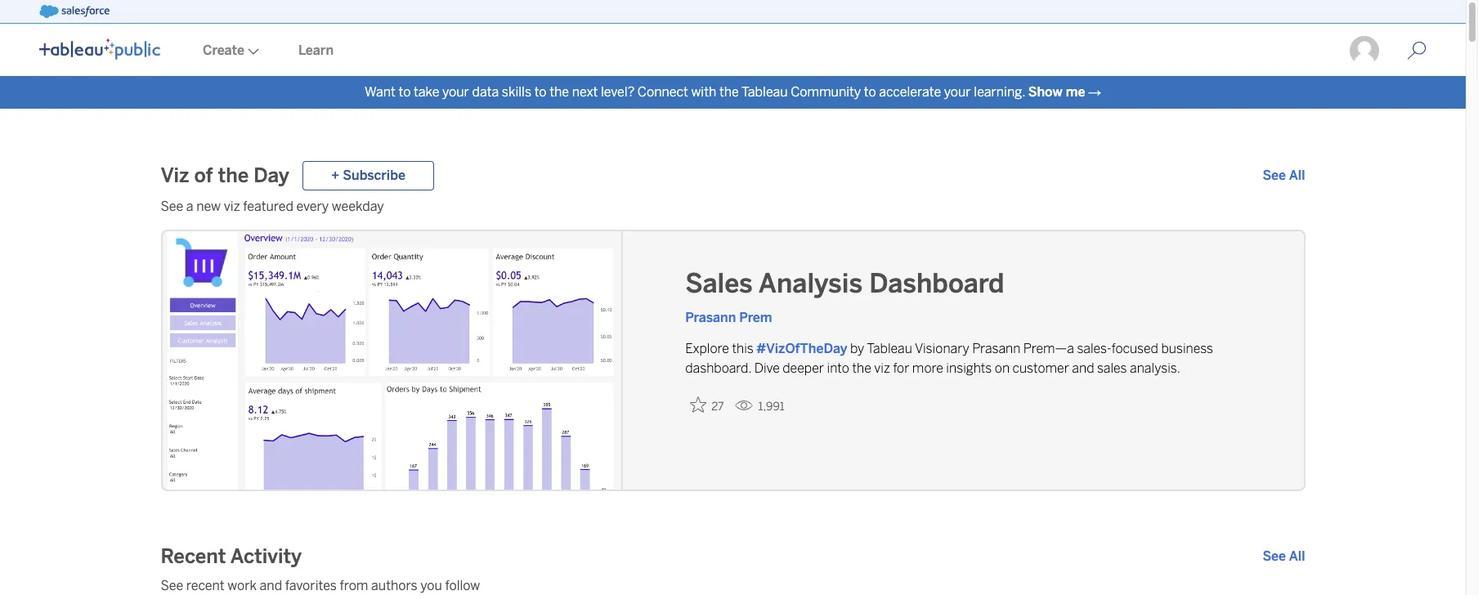 Task type: vqa. For each thing, say whether or not it's contained in the screenshot.
every
yes



Task type: locate. For each thing, give the bounding box(es) containing it.
1,991 views element
[[729, 393, 791, 420]]

1 horizontal spatial and
[[1072, 361, 1094, 376]]

level?
[[601, 84, 635, 100]]

0 vertical spatial prasann
[[685, 310, 736, 325]]

see recent work and favorites from authors you follow element
[[161, 576, 1305, 595]]

2 all from the top
[[1289, 549, 1305, 564]]

show
[[1028, 84, 1062, 100]]

see
[[1263, 168, 1286, 183], [161, 199, 183, 214], [1263, 549, 1286, 564], [161, 578, 183, 593]]

weekday
[[332, 199, 384, 214]]

insights
[[946, 361, 992, 376]]

to left accelerate
[[864, 84, 876, 100]]

see a new viz featured every weekday
[[161, 199, 384, 214]]

logo image
[[39, 38, 160, 60]]

0 horizontal spatial and
[[260, 578, 282, 593]]

sales analysis dashboard
[[685, 268, 1004, 299]]

all
[[1289, 168, 1305, 183], [1289, 549, 1305, 564]]

1 horizontal spatial tableau
[[867, 341, 912, 356]]

viz
[[224, 199, 240, 214], [874, 361, 890, 376]]

the down the by
[[852, 361, 871, 376]]

dashboard
[[869, 268, 1004, 299]]

0 vertical spatial see all
[[1263, 168, 1305, 183]]

see all link
[[1263, 166, 1305, 186], [1263, 547, 1305, 567]]

analysis
[[758, 268, 863, 299]]

sales
[[685, 268, 753, 299]]

analysis.
[[1130, 361, 1180, 376]]

1 vertical spatial and
[[260, 578, 282, 593]]

on
[[995, 361, 1010, 376]]

from
[[340, 578, 368, 593]]

1 vertical spatial viz
[[874, 361, 890, 376]]

visionary
[[915, 341, 969, 356]]

a
[[186, 199, 193, 214]]

recent
[[186, 578, 225, 593]]

prem—a
[[1023, 341, 1074, 356]]

favorites
[[285, 578, 337, 593]]

accelerate
[[879, 84, 941, 100]]

0 horizontal spatial viz
[[224, 199, 240, 214]]

1 horizontal spatial to
[[534, 84, 547, 100]]

the left next
[[550, 84, 569, 100]]

take
[[414, 84, 439, 100]]

to right skills
[[534, 84, 547, 100]]

learn link
[[279, 25, 353, 76]]

and right work
[[260, 578, 282, 593]]

0 horizontal spatial to
[[398, 84, 411, 100]]

with
[[691, 84, 716, 100]]

+
[[331, 168, 339, 183]]

want to take your data skills to the next level? connect with the tableau community to accelerate your learning. show me →
[[365, 84, 1101, 100]]

salesforce logo image
[[39, 5, 109, 18]]

1 horizontal spatial your
[[944, 84, 971, 100]]

1 vertical spatial prasann
[[972, 341, 1021, 356]]

data
[[472, 84, 499, 100]]

to
[[398, 84, 411, 100], [534, 84, 547, 100], [864, 84, 876, 100]]

0 vertical spatial and
[[1072, 361, 1094, 376]]

#vizoftheday
[[756, 341, 847, 356]]

see all recent activity element
[[1263, 547, 1305, 567]]

see all viz of the day element
[[1263, 166, 1305, 186]]

2 see all from the top
[[1263, 549, 1305, 564]]

sales analysis dashboard link
[[685, 266, 1258, 302]]

community
[[791, 84, 861, 100]]

activity
[[230, 544, 302, 568]]

recent activity
[[161, 544, 302, 568]]

dashboard.
[[685, 361, 751, 376]]

1 see all from the top
[[1263, 168, 1305, 183]]

see all
[[1263, 168, 1305, 183], [1263, 549, 1305, 564]]

next
[[572, 84, 598, 100]]

tableau up for
[[867, 341, 912, 356]]

1 vertical spatial tableau
[[867, 341, 912, 356]]

your right take
[[442, 84, 469, 100]]

focused
[[1112, 341, 1158, 356]]

viz left for
[[874, 361, 890, 376]]

0 vertical spatial see all link
[[1263, 166, 1305, 186]]

see a new viz featured every weekday element
[[161, 197, 1305, 217]]

1 vertical spatial see all link
[[1263, 547, 1305, 567]]

the
[[550, 84, 569, 100], [719, 84, 739, 100], [218, 163, 249, 187], [852, 361, 871, 376]]

skills
[[502, 84, 531, 100]]

0 vertical spatial all
[[1289, 168, 1305, 183]]

me
[[1066, 84, 1085, 100]]

1 see all link from the top
[[1263, 166, 1305, 186]]

explore
[[685, 341, 729, 356]]

→
[[1088, 84, 1101, 100]]

recent activity heading
[[161, 544, 302, 570]]

1 horizontal spatial viz
[[874, 361, 890, 376]]

the right of
[[218, 163, 249, 187]]

0 horizontal spatial tableau
[[741, 84, 788, 100]]

1 vertical spatial all
[[1289, 549, 1305, 564]]

see recent work and favorites from authors you follow
[[161, 578, 480, 593]]

tara.schultz image
[[1348, 34, 1381, 67]]

your
[[442, 84, 469, 100], [944, 84, 971, 100]]

sales-
[[1077, 341, 1112, 356]]

prasann up the explore
[[685, 310, 736, 325]]

1 vertical spatial see all
[[1263, 549, 1305, 564]]

2 horizontal spatial to
[[864, 84, 876, 100]]

see for see recent work and favorites from authors you follow element
[[161, 578, 183, 593]]

prasann
[[685, 310, 736, 325], [972, 341, 1021, 356]]

tableau
[[741, 84, 788, 100], [867, 341, 912, 356]]

see all for see all viz of the day element
[[1263, 168, 1305, 183]]

prasann up on
[[972, 341, 1021, 356]]

every
[[296, 199, 329, 214]]

your left learning.
[[944, 84, 971, 100]]

and down sales-
[[1072, 361, 1094, 376]]

viz
[[161, 163, 189, 187]]

viz right new
[[224, 199, 240, 214]]

0 vertical spatial tableau
[[741, 84, 788, 100]]

tableau right "with"
[[741, 84, 788, 100]]

1 all from the top
[[1289, 168, 1305, 183]]

into
[[827, 361, 849, 376]]

this
[[732, 341, 754, 356]]

to left take
[[398, 84, 411, 100]]

1 horizontal spatial prasann
[[972, 341, 1021, 356]]

all for see all recent activity element
[[1289, 549, 1305, 564]]

and
[[1072, 361, 1094, 376], [260, 578, 282, 593]]

2 your from the left
[[944, 84, 971, 100]]

0 horizontal spatial your
[[442, 84, 469, 100]]



Task type: describe. For each thing, give the bounding box(es) containing it.
viz inside explore this #vizoftheday by tableau visionary prasann prem—a sales-focused business dashboard. dive deeper into the viz for more insights on customer and sales analysis.
[[874, 361, 890, 376]]

create button
[[183, 25, 279, 76]]

1,991
[[758, 400, 785, 414]]

for
[[893, 361, 909, 376]]

authors
[[371, 578, 417, 593]]

sales
[[1097, 361, 1127, 376]]

deeper
[[783, 361, 824, 376]]

the inside 'heading'
[[218, 163, 249, 187]]

prasann prem link
[[685, 310, 772, 325]]

2 see all link from the top
[[1263, 547, 1305, 567]]

prasann inside explore this #vizoftheday by tableau visionary prasann prem—a sales-focused business dashboard. dive deeper into the viz for more insights on customer and sales analysis.
[[972, 341, 1021, 356]]

recent
[[161, 544, 226, 568]]

by
[[850, 341, 864, 356]]

1 your from the left
[[442, 84, 469, 100]]

see for see all viz of the day element
[[1263, 168, 1286, 183]]

want
[[365, 84, 396, 100]]

you
[[420, 578, 442, 593]]

customer
[[1012, 361, 1069, 376]]

#vizoftheday link
[[756, 341, 847, 356]]

create
[[203, 43, 244, 58]]

all for see all viz of the day element
[[1289, 168, 1305, 183]]

viz of the day
[[161, 163, 289, 187]]

explore this #vizoftheday by tableau visionary prasann prem—a sales-focused business dashboard. dive deeper into the viz for more insights on customer and sales analysis.
[[685, 341, 1213, 376]]

learning.
[[974, 84, 1025, 100]]

show me link
[[1028, 84, 1085, 100]]

27
[[711, 400, 724, 414]]

featured
[[243, 199, 293, 214]]

go to search image
[[1387, 41, 1446, 60]]

0 vertical spatial viz
[[224, 199, 240, 214]]

connect
[[638, 84, 688, 100]]

business
[[1161, 341, 1213, 356]]

and inside explore this #vizoftheday by tableau visionary prasann prem—a sales-focused business dashboard. dive deeper into the viz for more insights on customer and sales analysis.
[[1072, 361, 1094, 376]]

prasann prem
[[685, 310, 772, 325]]

see for see a new viz featured every weekday element
[[161, 199, 183, 214]]

day
[[254, 163, 289, 187]]

Add Favorite button
[[685, 392, 729, 419]]

tableau inside explore this #vizoftheday by tableau visionary prasann prem—a sales-focused business dashboard. dive deeper into the viz for more insights on customer and sales analysis.
[[867, 341, 912, 356]]

the right "with"
[[719, 84, 739, 100]]

see all for see all recent activity element
[[1263, 549, 1305, 564]]

+ subscribe
[[331, 168, 405, 183]]

3 to from the left
[[864, 84, 876, 100]]

2 to from the left
[[534, 84, 547, 100]]

+ subscribe button
[[302, 161, 434, 190]]

the inside explore this #vizoftheday by tableau visionary prasann prem—a sales-focused business dashboard. dive deeper into the viz for more insights on customer and sales analysis.
[[852, 361, 871, 376]]

prem
[[739, 310, 772, 325]]

0 horizontal spatial prasann
[[685, 310, 736, 325]]

follow
[[445, 578, 480, 593]]

dive
[[754, 361, 780, 376]]

work
[[227, 578, 257, 593]]

of
[[194, 163, 213, 187]]

see for see all recent activity element
[[1263, 549, 1286, 564]]

subscribe
[[343, 168, 405, 183]]

viz of the day heading
[[161, 163, 289, 189]]

more
[[912, 361, 943, 376]]

new
[[196, 199, 221, 214]]

learn
[[298, 43, 334, 58]]

1 to from the left
[[398, 84, 411, 100]]



